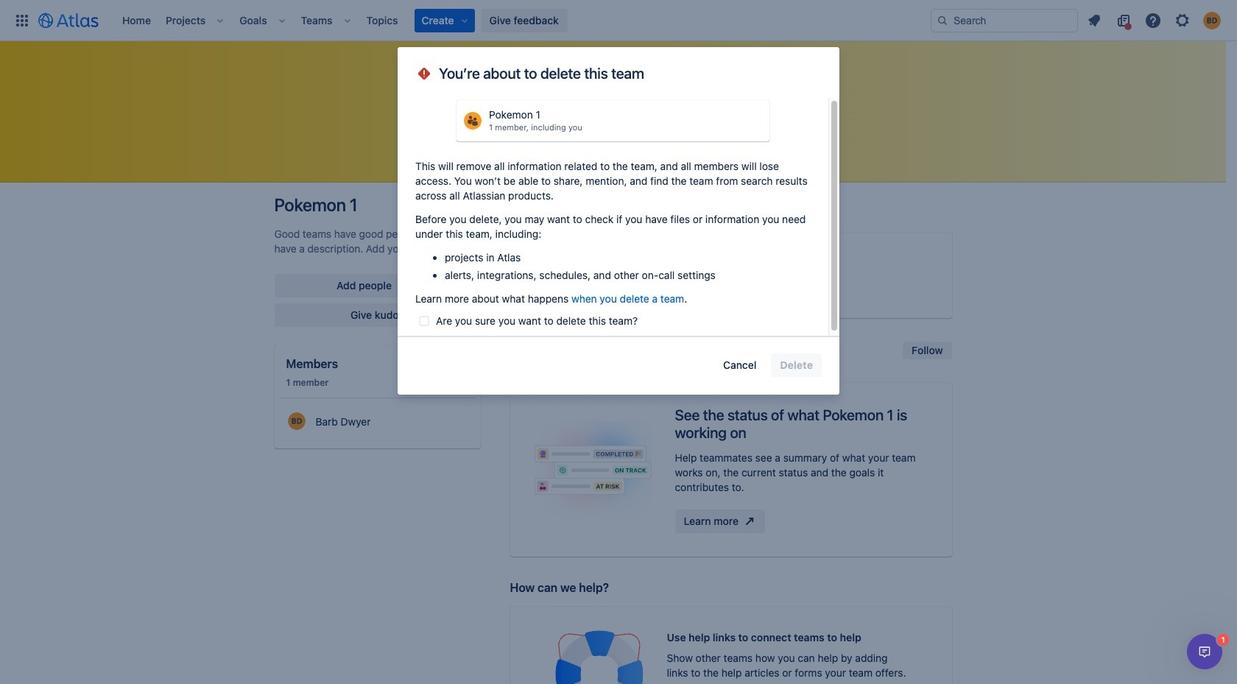 Task type: locate. For each thing, give the bounding box(es) containing it.
None search field
[[931, 8, 1079, 32]]

top element
[[9, 0, 931, 41]]

search image
[[937, 14, 949, 26]]

dialog
[[398, 47, 840, 395]]

banner
[[0, 0, 1238, 41]]

Search field
[[931, 8, 1079, 32]]



Task type: vqa. For each thing, say whether or not it's contained in the screenshot.
search image
yes



Task type: describe. For each thing, give the bounding box(es) containing it.
danger image
[[416, 65, 433, 83]]

help image
[[1145, 11, 1163, 29]]



